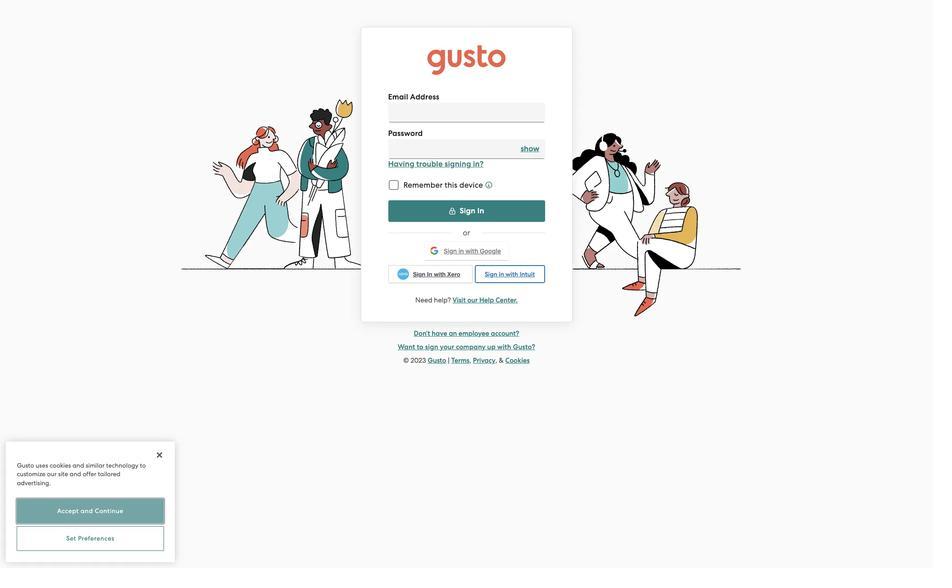Task type: describe. For each thing, give the bounding box(es) containing it.
don't have an       employee account?
[[414, 330, 519, 338]]

email
[[388, 92, 408, 102]]

cookies
[[50, 462, 71, 469]]

1 , from the left
[[470, 357, 471, 365]]

2023
[[411, 357, 426, 365]]

sign for sign in
[[460, 207, 476, 216]]

sign in with google link
[[425, 242, 508, 261]]

0 vertical spatial and
[[73, 462, 84, 469]]

0 vertical spatial our
[[468, 297, 478, 305]]

sign in button
[[388, 201, 545, 222]]

|
[[448, 357, 450, 365]]

need help? visit our help center.
[[415, 297, 518, 305]]

an
[[449, 330, 457, 338]]

password
[[388, 129, 423, 138]]

gusto uses cookies and similar technology to customize our site and offer tailored advertising.
[[17, 462, 146, 487]]

signing
[[445, 160, 471, 169]]

having trouble signing in? link
[[388, 159, 545, 170]]

set
[[66, 536, 76, 543]]

privacy
[[473, 357, 496, 365]]

up
[[488, 344, 496, 352]]

sign in
[[460, 207, 484, 216]]

© 2023 gusto | terms , privacy , & cookies
[[404, 357, 530, 365]]

don't
[[414, 330, 430, 338]]

with right up
[[498, 344, 511, 352]]

remember
[[404, 181, 443, 190]]

company
[[456, 344, 486, 352]]

device
[[460, 181, 483, 190]]

cookies link
[[506, 357, 530, 365]]

and inside accept and continue button
[[81, 508, 93, 515]]

gusto link
[[428, 357, 446, 365]]

in for sign in with xero
[[427, 271, 432, 278]]

employee
[[459, 330, 490, 338]]

similar
[[86, 462, 105, 469]]

having trouble signing in?
[[388, 160, 484, 169]]

uses
[[36, 462, 48, 469]]

Password password field
[[388, 139, 545, 159]]

email address
[[388, 92, 440, 102]]

tailored
[[98, 471, 120, 478]]

©
[[404, 357, 409, 365]]

don't have an       employee account? link
[[414, 330, 519, 338]]

this
[[445, 181, 458, 190]]

gusto inside gusto uses cookies and similar technology to customize our site and offer tailored advertising.
[[17, 462, 34, 469]]

help?
[[434, 297, 451, 305]]

continue
[[95, 508, 124, 515]]

technology
[[106, 462, 138, 469]]

accept
[[57, 508, 79, 515]]

sign in with intuit link
[[475, 266, 545, 284]]

intuit
[[520, 271, 535, 278]]

privacy link
[[473, 357, 496, 365]]

1 horizontal spatial to
[[417, 344, 424, 352]]

want
[[398, 344, 415, 352]]

with for xero
[[434, 271, 446, 278]]

show button
[[521, 144, 540, 155]]

preferences
[[78, 536, 115, 543]]

have
[[432, 330, 447, 338]]

google
[[480, 248, 501, 255]]

set preferences
[[66, 536, 115, 543]]

sign in with google
[[444, 248, 501, 255]]

sign for sign in with intuit
[[485, 271, 498, 278]]

help
[[480, 297, 494, 305]]

xero
[[447, 271, 461, 278]]



Task type: locate. For each thing, give the bounding box(es) containing it.
0 horizontal spatial our
[[47, 471, 57, 478]]

1 vertical spatial in
[[427, 271, 432, 278]]

1 horizontal spatial gusto
[[428, 357, 446, 365]]

customize
[[17, 471, 45, 478]]

and right the site
[[70, 471, 81, 478]]

0 horizontal spatial in
[[459, 248, 464, 255]]

and right accept
[[81, 508, 93, 515]]

0 vertical spatial gusto
[[428, 357, 446, 365]]

1 horizontal spatial ,
[[496, 357, 497, 365]]

our left the site
[[47, 471, 57, 478]]

sign for sign in with google
[[444, 248, 457, 255]]

show
[[521, 144, 540, 154]]

terms link
[[452, 357, 470, 365]]

, left '&' at the right bottom of page
[[496, 357, 497, 365]]

and
[[73, 462, 84, 469], [70, 471, 81, 478], [81, 508, 93, 515]]

advertising.
[[17, 480, 51, 487]]

sign up or
[[460, 207, 476, 216]]

with
[[466, 248, 478, 255], [506, 271, 518, 278], [434, 271, 446, 278], [498, 344, 511, 352]]

to right technology
[[140, 462, 146, 469]]

need
[[415, 297, 433, 305]]

0 horizontal spatial ,
[[470, 357, 471, 365]]

2 , from the left
[[496, 357, 497, 365]]

in inside "button"
[[478, 207, 484, 216]]

1 horizontal spatial in
[[478, 207, 484, 216]]

sign for sign in with xero
[[413, 271, 426, 278]]

in down or
[[459, 248, 464, 255]]

in for sign in
[[478, 207, 484, 216]]

in left xero on the left top
[[427, 271, 432, 278]]

sign
[[460, 207, 476, 216], [444, 248, 457, 255], [485, 271, 498, 278], [413, 271, 426, 278]]

accept and continue
[[57, 508, 124, 515]]

gusto left |
[[428, 357, 446, 365]]

account?
[[491, 330, 519, 338]]

0 horizontal spatial in
[[427, 271, 432, 278]]

1 vertical spatial and
[[70, 471, 81, 478]]

having
[[388, 160, 415, 169]]

our right visit
[[468, 297, 478, 305]]

gusto up the customize
[[17, 462, 34, 469]]

0 vertical spatial in
[[459, 248, 464, 255]]

in down google
[[499, 271, 504, 278]]

visit our help center. link
[[453, 297, 518, 305]]

0 vertical spatial to
[[417, 344, 424, 352]]

sign
[[425, 344, 438, 352]]

want to sign your company up with gusto? link
[[398, 342, 536, 353]]

with for intuit
[[506, 271, 518, 278]]

in
[[459, 248, 464, 255], [499, 271, 504, 278]]

terms
[[452, 357, 470, 365]]

0 horizontal spatial gusto
[[17, 462, 34, 469]]

,
[[470, 357, 471, 365], [496, 357, 497, 365]]

sign in with xero link
[[388, 266, 473, 284], [388, 266, 473, 284]]

cookies
[[506, 357, 530, 365]]

visit
[[453, 297, 466, 305]]

to inside gusto uses cookies and similar technology to customize our site and offer tailored advertising.
[[140, 462, 146, 469]]

to left 'sign'
[[417, 344, 424, 352]]

1 vertical spatial to
[[140, 462, 146, 469]]

trouble
[[417, 160, 443, 169]]

address
[[410, 92, 440, 102]]

with left intuit
[[506, 271, 518, 278]]

Email Address field
[[388, 103, 545, 123]]

with left google
[[466, 248, 478, 255]]

in down device
[[478, 207, 484, 216]]

in for sign in with intuit
[[499, 271, 504, 278]]

our inside gusto uses cookies and similar technology to customize our site and offer tailored advertising.
[[47, 471, 57, 478]]

in?
[[473, 160, 484, 169]]

with for google
[[466, 248, 478, 255]]

sign in with xero
[[413, 271, 461, 278]]

want to sign your company up with gusto?
[[398, 344, 536, 352]]

sign in with intuit
[[485, 271, 535, 278]]

1 vertical spatial our
[[47, 471, 57, 478]]

your
[[440, 344, 454, 352]]

and up offer
[[73, 462, 84, 469]]

remember this device
[[404, 181, 483, 190]]

or
[[463, 229, 470, 238]]

set preferences button
[[17, 527, 164, 552]]

, down company
[[470, 357, 471, 365]]

with left xero on the left top
[[434, 271, 446, 278]]

our
[[468, 297, 478, 305], [47, 471, 57, 478]]

gusto
[[428, 357, 446, 365], [17, 462, 34, 469]]

accept and continue button
[[17, 499, 164, 524]]

in for sign in with google
[[459, 248, 464, 255]]

offer
[[83, 471, 96, 478]]

to
[[417, 344, 424, 352], [140, 462, 146, 469]]

2 vertical spatial and
[[81, 508, 93, 515]]

&
[[499, 357, 504, 365]]

1 horizontal spatial our
[[468, 297, 478, 305]]

xero logo image
[[397, 269, 409, 281]]

gusto logo image
[[427, 45, 506, 75]]

center.
[[496, 297, 518, 305]]

0 vertical spatial in
[[478, 207, 484, 216]]

in
[[478, 207, 484, 216], [427, 271, 432, 278]]

information: remember this device image
[[485, 182, 493, 189]]

sign right the xero logo
[[413, 271, 426, 278]]

gusto?
[[513, 344, 536, 352]]

sign down google
[[485, 271, 498, 278]]

site
[[58, 471, 68, 478]]

0 horizontal spatial to
[[140, 462, 146, 469]]

Remember this device checkbox
[[384, 175, 404, 195]]

sign up xero on the left top
[[444, 248, 457, 255]]

sign inside "button"
[[460, 207, 476, 216]]

1 vertical spatial in
[[499, 271, 504, 278]]

1 vertical spatial gusto
[[17, 462, 34, 469]]

1 horizontal spatial in
[[499, 271, 504, 278]]



Task type: vqa. For each thing, say whether or not it's contained in the screenshot.
the top TO
yes



